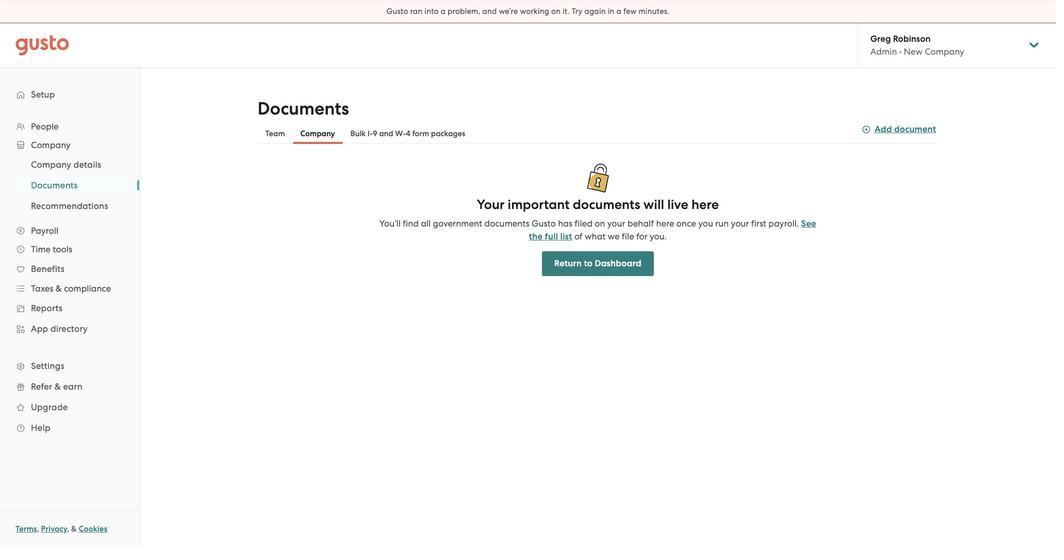 Task type: locate. For each thing, give the bounding box(es) containing it.
•
[[900, 46, 902, 57]]

1 horizontal spatial documents
[[573, 197, 641, 213]]

payroll.
[[769, 218, 800, 229]]

to
[[584, 258, 593, 269]]

a right in
[[617, 7, 622, 16]]

gusto up full
[[532, 218, 556, 229]]

your
[[608, 218, 626, 229], [732, 218, 750, 229]]

0 horizontal spatial and
[[379, 129, 394, 138]]

0 horizontal spatial on
[[552, 7, 561, 16]]

1 vertical spatial documents
[[31, 180, 78, 190]]

gusto ran into a problem, and we're working on it. try again in a few minutes.
[[387, 7, 670, 16]]

1 your from the left
[[608, 218, 626, 229]]

1 vertical spatial gusto
[[532, 218, 556, 229]]

help link
[[10, 419, 129, 437]]

on up what
[[595, 218, 606, 229]]

once
[[677, 218, 697, 229]]

1 vertical spatial &
[[55, 381, 61, 392]]

bulk i-9 and w-4 form packages
[[351, 129, 466, 138]]

a
[[441, 7, 446, 16], [617, 7, 622, 16]]

run
[[716, 218, 729, 229]]

company right new
[[926, 46, 965, 57]]

2 vertical spatial &
[[71, 524, 77, 534]]

upgrade
[[31, 402, 68, 412]]

important
[[508, 197, 570, 213]]

return to dashboard link
[[542, 251, 654, 276]]

app
[[31, 324, 48, 334]]

your right run
[[732, 218, 750, 229]]

0 vertical spatial documents
[[258, 98, 349, 119]]

on for your
[[595, 218, 606, 229]]

1 horizontal spatial a
[[617, 7, 622, 16]]

0 horizontal spatial documents
[[485, 218, 530, 229]]

see the full list
[[529, 218, 817, 242]]

1 , from the left
[[37, 524, 39, 534]]

see
[[802, 218, 817, 229]]

2 list from the top
[[0, 154, 139, 216]]

1 horizontal spatial your
[[732, 218, 750, 229]]

government
[[433, 218, 483, 229]]

packages
[[431, 129, 466, 138]]

again
[[585, 7, 606, 16]]

0 horizontal spatial your
[[608, 218, 626, 229]]

0 horizontal spatial ,
[[37, 524, 39, 534]]

you
[[699, 218, 714, 229]]

on
[[552, 7, 561, 16], [595, 218, 606, 229]]

compliance
[[64, 283, 111, 294]]

company button
[[293, 123, 343, 144]]

and left we're
[[483, 7, 497, 16]]

here up you.
[[657, 218, 675, 229]]

app directory
[[31, 324, 88, 334]]

what
[[585, 231, 606, 242]]

4
[[406, 129, 411, 138]]

, left cookies
[[67, 524, 69, 534]]

documents down company details
[[31, 180, 78, 190]]

gusto left ran
[[387, 7, 409, 16]]

ran
[[411, 7, 423, 16]]

company down company dropdown button
[[31, 159, 71, 170]]

here
[[692, 197, 720, 213], [657, 218, 675, 229]]

refer & earn link
[[10, 377, 129, 396]]

taxes
[[31, 283, 53, 294]]

1 vertical spatial and
[[379, 129, 394, 138]]

you.
[[650, 231, 667, 242]]

cookies
[[79, 524, 108, 534]]

& inside dropdown button
[[56, 283, 62, 294]]

into
[[425, 7, 439, 16]]

documents down your
[[485, 218, 530, 229]]

documents up company button
[[258, 98, 349, 119]]

time tools button
[[10, 240, 129, 259]]

setup link
[[10, 85, 129, 104]]

gusto
[[387, 7, 409, 16], [532, 218, 556, 229]]

1 a from the left
[[441, 7, 446, 16]]

taxes & compliance
[[31, 283, 111, 294]]

and right 9
[[379, 129, 394, 138]]

we're
[[499, 7, 518, 16]]

1 list from the top
[[0, 117, 139, 438]]

list
[[0, 117, 139, 438], [0, 154, 139, 216]]

company details link
[[19, 155, 129, 174]]

bulk
[[351, 129, 366, 138]]

0 vertical spatial here
[[692, 197, 720, 213]]

1 horizontal spatial here
[[692, 197, 720, 213]]

0 vertical spatial &
[[56, 283, 62, 294]]

and inside button
[[379, 129, 394, 138]]

2 your from the left
[[732, 218, 750, 229]]

time
[[31, 244, 51, 254]]

your up the "we"
[[608, 218, 626, 229]]

home image
[[15, 35, 69, 55]]

company inside dropdown button
[[31, 140, 71, 150]]

documents up the you'll find all government documents gusto has filed on your behalf here once you run your first payroll.
[[573, 197, 641, 213]]

document
[[895, 124, 937, 135]]

all
[[421, 218, 431, 229]]

1 horizontal spatial ,
[[67, 524, 69, 534]]

& left earn
[[55, 381, 61, 392]]

, left privacy link
[[37, 524, 39, 534]]

0 vertical spatial gusto
[[387, 7, 409, 16]]

the
[[529, 231, 543, 242]]

behalf
[[628, 218, 655, 229]]

reports
[[31, 303, 63, 313]]

minutes.
[[639, 7, 670, 16]]

here up you
[[692, 197, 720, 213]]

of
[[575, 231, 583, 242]]

9
[[373, 129, 378, 138]]

your
[[477, 197, 505, 213]]

0 horizontal spatial a
[[441, 7, 446, 16]]

&
[[56, 283, 62, 294], [55, 381, 61, 392], [71, 524, 77, 534]]

documents
[[573, 197, 641, 213], [485, 218, 530, 229]]

return
[[555, 258, 582, 269]]

documents
[[258, 98, 349, 119], [31, 180, 78, 190]]

& right the 'taxes'
[[56, 283, 62, 294]]

directory
[[51, 324, 88, 334]]

time tools
[[31, 244, 72, 254]]

1 vertical spatial here
[[657, 218, 675, 229]]

company details
[[31, 159, 101, 170]]

return to dashboard
[[555, 258, 642, 269]]

file
[[622, 231, 635, 242]]

& left cookies
[[71, 524, 77, 534]]

on left it.
[[552, 7, 561, 16]]

payroll
[[31, 226, 58, 236]]

will
[[644, 197, 665, 213]]

0 horizontal spatial documents
[[31, 180, 78, 190]]

list containing people
[[0, 117, 139, 438]]

company left bulk
[[301, 129, 335, 138]]

i-
[[368, 129, 373, 138]]

,
[[37, 524, 39, 534], [67, 524, 69, 534]]

app directory link
[[10, 319, 129, 338]]

0 horizontal spatial here
[[657, 218, 675, 229]]

1 horizontal spatial gusto
[[532, 218, 556, 229]]

& for earn
[[55, 381, 61, 392]]

1 vertical spatial on
[[595, 218, 606, 229]]

0 vertical spatial documents
[[573, 197, 641, 213]]

documents link
[[19, 176, 129, 195]]

1 vertical spatial documents
[[485, 218, 530, 229]]

company down the people
[[31, 140, 71, 150]]

& for compliance
[[56, 283, 62, 294]]

0 vertical spatial and
[[483, 7, 497, 16]]

0 vertical spatial on
[[552, 7, 561, 16]]

1 horizontal spatial on
[[595, 218, 606, 229]]

a right into
[[441, 7, 446, 16]]



Task type: vqa. For each thing, say whether or not it's contained in the screenshot.
One
no



Task type: describe. For each thing, give the bounding box(es) containing it.
list
[[561, 231, 573, 242]]

new
[[905, 46, 923, 57]]

we
[[608, 231, 620, 242]]

privacy
[[41, 524, 67, 534]]

list containing company details
[[0, 154, 139, 216]]

documents inside gusto navigation element
[[31, 180, 78, 190]]

admin
[[871, 46, 898, 57]]

recommendations
[[31, 201, 108, 211]]

cookies button
[[79, 523, 108, 535]]

2 , from the left
[[67, 524, 69, 534]]

greg robinson admin • new company
[[871, 34, 965, 57]]

filed
[[575, 218, 593, 229]]

refer
[[31, 381, 52, 392]]

first
[[752, 218, 767, 229]]

see the full list link
[[529, 218, 817, 242]]

add
[[875, 124, 893, 135]]

gusto navigation element
[[0, 68, 139, 455]]

for
[[637, 231, 648, 242]]

settings
[[31, 361, 64, 371]]

terms link
[[15, 524, 37, 534]]

few
[[624, 7, 637, 16]]

refer & earn
[[31, 381, 83, 392]]

1 horizontal spatial and
[[483, 7, 497, 16]]

1 horizontal spatial documents
[[258, 98, 349, 119]]

add document
[[875, 124, 937, 135]]

people button
[[10, 117, 129, 136]]

company inside button
[[301, 129, 335, 138]]

company button
[[10, 136, 129, 154]]

of what we file for you.
[[575, 231, 667, 242]]

company inside greg robinson admin • new company
[[926, 46, 965, 57]]

has
[[558, 218, 573, 229]]

tools
[[53, 244, 72, 254]]

your important documents will live here
[[477, 197, 720, 213]]

upgrade link
[[10, 398, 129, 416]]

taxes & compliance button
[[10, 279, 129, 298]]

settings link
[[10, 357, 129, 375]]

live
[[668, 197, 689, 213]]

terms , privacy , & cookies
[[15, 524, 108, 534]]

setup
[[31, 89, 55, 100]]

try
[[572, 7, 583, 16]]

team
[[266, 129, 285, 138]]

dashboard
[[595, 258, 642, 269]]

on for it.
[[552, 7, 561, 16]]

help
[[31, 423, 51, 433]]

privacy link
[[41, 524, 67, 534]]

people
[[31, 121, 59, 132]]

full
[[545, 231, 559, 242]]

robinson
[[894, 34, 931, 44]]

payroll button
[[10, 221, 129, 240]]

find
[[403, 218, 419, 229]]

bulk i-9 and w-4 form packages button
[[343, 123, 473, 144]]

2 a from the left
[[617, 7, 622, 16]]

it.
[[563, 7, 570, 16]]

problem,
[[448, 7, 481, 16]]

team button
[[258, 123, 293, 144]]

working
[[520, 7, 550, 16]]

you'll find all government documents gusto has filed on your behalf here once you run your first payroll.
[[380, 218, 800, 229]]

in
[[608, 7, 615, 16]]

you'll
[[380, 218, 401, 229]]

benefits
[[31, 264, 65, 274]]

reports link
[[10, 299, 129, 317]]

form
[[413, 129, 430, 138]]

benefits link
[[10, 260, 129, 278]]

add document link
[[863, 122, 937, 136]]

w-
[[395, 129, 406, 138]]

details
[[74, 159, 101, 170]]

0 horizontal spatial gusto
[[387, 7, 409, 16]]

earn
[[63, 381, 83, 392]]



